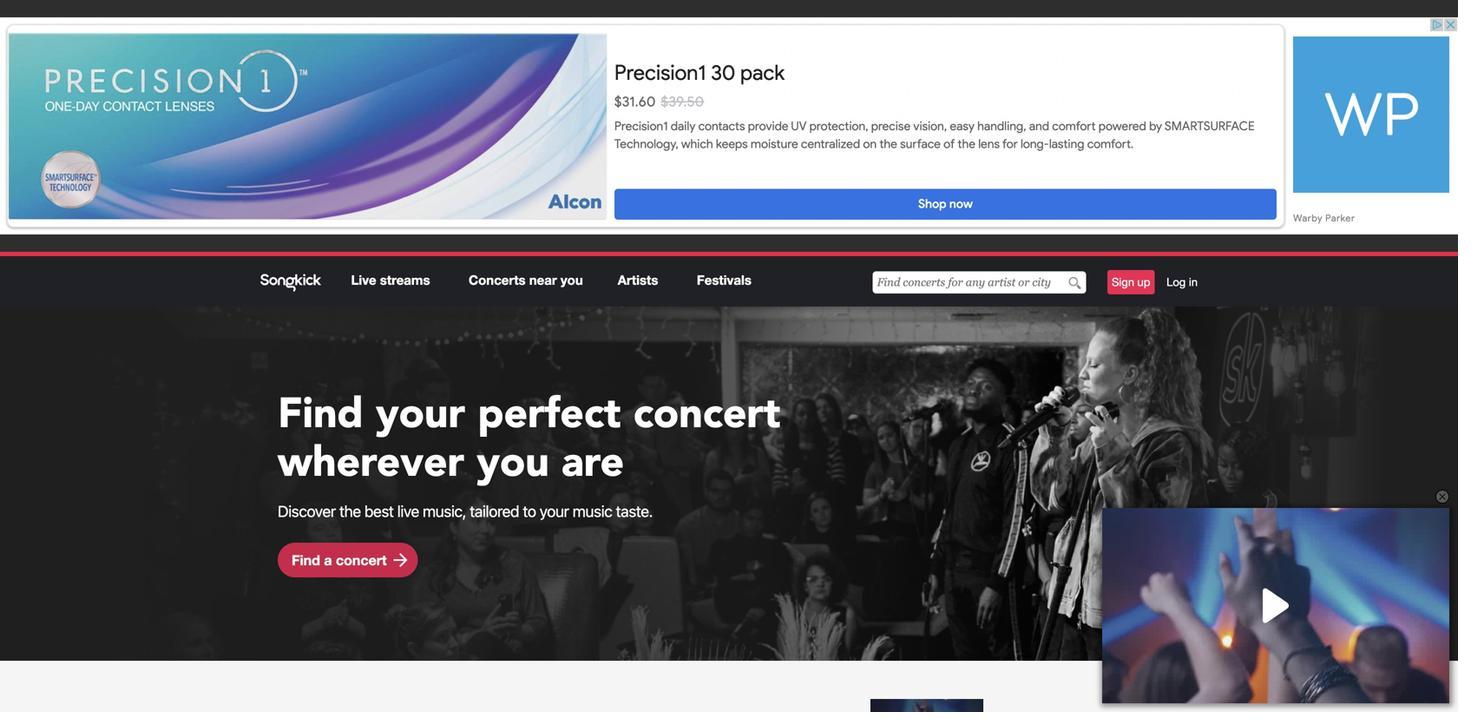 Task type: locate. For each thing, give the bounding box(es) containing it.
search image
[[1069, 277, 1081, 290]]

find inside find your perfect concert wherever you are
[[278, 386, 364, 442]]

the
[[339, 502, 361, 521]]

0 vertical spatial find
[[278, 386, 364, 442]]

advertisement element
[[0, 17, 1459, 234]]

you inside find your perfect concert wherever you are
[[477, 434, 549, 491]]

find
[[278, 386, 364, 442], [292, 552, 320, 568]]

0 vertical spatial your
[[376, 386, 465, 442]]

1 vertical spatial find
[[292, 552, 320, 568]]

1 horizontal spatial you
[[561, 272, 583, 288]]

0 horizontal spatial you
[[477, 434, 549, 491]]

you
[[561, 272, 583, 288], [477, 434, 549, 491]]

1 vertical spatial you
[[477, 434, 549, 491]]

music,
[[423, 502, 466, 521]]

streams
[[380, 272, 430, 288]]

a
[[324, 552, 332, 568]]

0 vertical spatial concert
[[634, 386, 781, 442]]

your
[[376, 386, 465, 442], [540, 502, 569, 521]]

festivals
[[697, 272, 752, 288]]

festivals link
[[697, 272, 752, 288]]

log in link
[[1167, 274, 1198, 290]]

concerts
[[469, 272, 526, 288]]

1 horizontal spatial your
[[540, 502, 569, 521]]

0 horizontal spatial concert
[[336, 552, 387, 568]]

you up to
[[477, 434, 549, 491]]

0 vertical spatial you
[[561, 272, 583, 288]]

1 vertical spatial concert
[[336, 552, 387, 568]]

taste.
[[616, 502, 653, 521]]

you right near
[[561, 272, 583, 288]]

concerts near you
[[469, 272, 583, 288]]

near
[[529, 272, 557, 288]]

sign
[[1112, 275, 1135, 289]]

concert
[[634, 386, 781, 442], [336, 552, 387, 568]]

0 horizontal spatial your
[[376, 386, 465, 442]]

your inside find your perfect concert wherever you are
[[376, 386, 465, 442]]

1 horizontal spatial concert
[[634, 386, 781, 442]]

log in
[[1167, 275, 1198, 289]]

sign up link
[[1108, 270, 1155, 294]]

concerts near you link
[[469, 272, 583, 288]]

live
[[397, 502, 419, 521]]

wherever
[[278, 434, 465, 491]]

1 vertical spatial your
[[540, 502, 569, 521]]

find a concert link
[[278, 543, 418, 577]]

are
[[562, 434, 624, 491]]



Task type: vqa. For each thing, say whether or not it's contained in the screenshot.
magical
no



Task type: describe. For each thing, give the bounding box(es) containing it.
music
[[573, 502, 613, 521]]

find your perfect concert wherever you are
[[278, 386, 781, 491]]

live streams link
[[351, 272, 430, 288]]

artists
[[618, 272, 659, 288]]

up
[[1138, 275, 1151, 289]]

artists link
[[618, 272, 659, 288]]

to
[[523, 502, 536, 521]]

find a concert
[[292, 552, 387, 568]]

discover
[[278, 502, 336, 521]]

log
[[1167, 275, 1186, 289]]

concert inside find your perfect concert wherever you are
[[634, 386, 781, 442]]

live streams
[[351, 272, 430, 288]]

tailored
[[470, 502, 519, 521]]

in
[[1189, 275, 1198, 289]]

live
[[351, 272, 377, 288]]

Find concerts for any artist or city search field
[[873, 271, 1087, 294]]

find for find your perfect concert wherever you are
[[278, 386, 364, 442]]

best
[[365, 502, 394, 521]]

sign up
[[1112, 275, 1151, 289]]

find for find a concert
[[292, 552, 320, 568]]

perfect
[[478, 386, 621, 442]]

discover the best live music, tailored to your music taste.
[[278, 502, 653, 521]]



